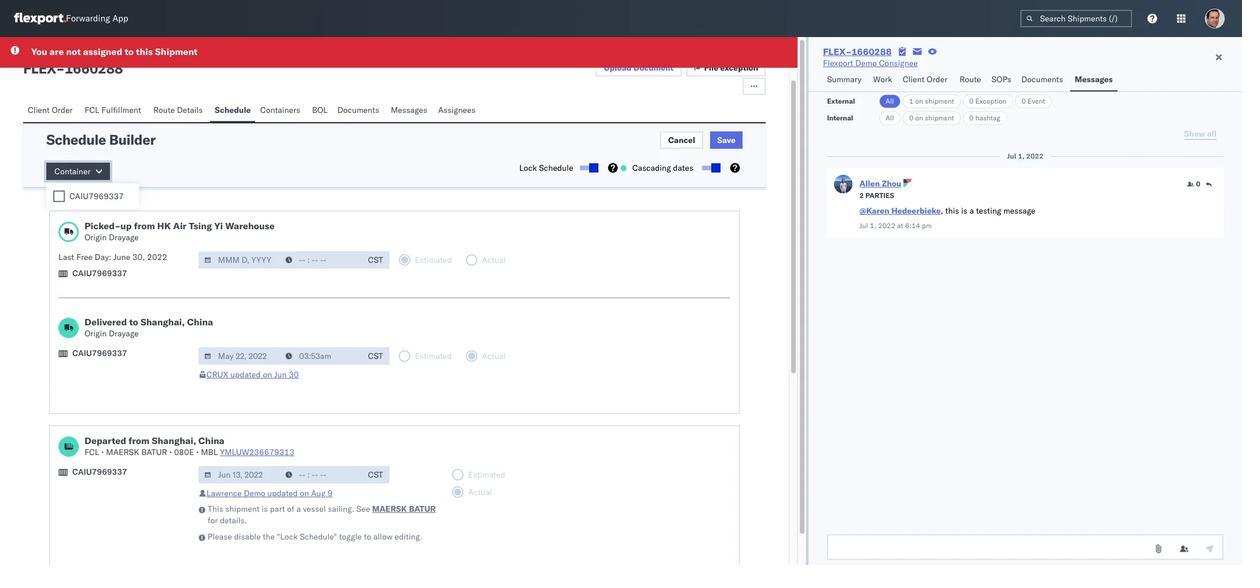 Task type: locate. For each thing, give the bounding box(es) containing it.
0 inside button
[[1197, 180, 1201, 188]]

2 all from the top
[[886, 114, 895, 122]]

demo for flexport
[[856, 58, 877, 68]]

consignee
[[880, 58, 918, 68]]

origin inside "delivered to shanghai, china origin drayage"
[[85, 328, 107, 339]]

editing.
[[395, 532, 423, 542]]

1 vertical spatial all
[[886, 114, 895, 122]]

-- : -- -- text field up 'aug'
[[280, 466, 362, 484]]

9
[[328, 488, 333, 499]]

0 vertical spatial 1,
[[1019, 152, 1025, 160]]

Search Shipments (/) text field
[[1021, 10, 1133, 27]]

1 horizontal spatial demo
[[856, 58, 877, 68]]

mmm d, yyyy text field down warehouse
[[199, 251, 281, 269]]

a left "testing"
[[970, 206, 975, 216]]

0 vertical spatial fcl
[[85, 105, 99, 115]]

0 for 0 exception
[[970, 97, 974, 105]]

cancel
[[669, 135, 696, 145]]

1 origin from the top
[[85, 232, 107, 243]]

-- : -- -- text field
[[280, 251, 362, 269]]

cst
[[368, 255, 383, 265], [368, 351, 383, 361], [368, 470, 383, 480]]

None checkbox
[[581, 166, 597, 170]]

2 vertical spatial 2022
[[147, 252, 167, 262]]

to right assigned
[[125, 46, 134, 57]]

maersk down departed
[[106, 447, 139, 458]]

mmm d, yyyy text field for delivered to shanghai, china
[[199, 347, 281, 365]]

1 vertical spatial demo
[[244, 488, 265, 499]]

1 vertical spatial 2022
[[879, 221, 896, 230]]

shipment up 0 on shipment
[[925, 97, 955, 105]]

1 horizontal spatial 1660288
[[852, 46, 892, 57]]

a right of
[[297, 504, 301, 514]]

route inside button
[[153, 105, 175, 115]]

document
[[634, 63, 674, 73]]

1 horizontal spatial order
[[927, 74, 948, 85]]

shanghai,
[[141, 316, 185, 328], [152, 435, 196, 447]]

-- : -- -- text field
[[280, 347, 362, 365], [280, 466, 362, 484]]

0 horizontal spatial a
[[297, 504, 301, 514]]

origin down delivered in the left bottom of the page
[[85, 328, 107, 339]]

aug
[[311, 488, 326, 499]]

china up crux
[[187, 316, 213, 328]]

0 horizontal spatial order
[[52, 105, 73, 115]]

on left jun
[[263, 370, 272, 380]]

documents button
[[1017, 69, 1071, 92], [333, 100, 386, 122]]

0 horizontal spatial route
[[153, 105, 175, 115]]

to left allow
[[364, 532, 371, 542]]

is
[[962, 206, 968, 216], [262, 504, 268, 514]]

client order button up 1 on shipment
[[899, 69, 956, 92]]

30,
[[133, 252, 145, 262]]

to
[[125, 46, 134, 57], [129, 316, 138, 328], [364, 532, 371, 542]]

1 vertical spatial messages button
[[386, 100, 434, 122]]

a for is
[[970, 206, 975, 216]]

schedule inside button
[[215, 105, 251, 115]]

cst for delivered to shanghai, china
[[368, 351, 383, 361]]

builder
[[109, 131, 156, 148]]

all button for 1
[[880, 94, 901, 108]]

air
[[173, 220, 187, 232]]

upload document button
[[596, 59, 682, 76]]

1 mmm d, yyyy text field from the top
[[199, 251, 281, 269]]

this right ,
[[946, 206, 960, 216]]

1, down the @karen
[[870, 221, 877, 230]]

vessel
[[303, 504, 326, 514]]

client order button down -
[[23, 100, 80, 122]]

route for route details
[[153, 105, 175, 115]]

summary
[[828, 74, 862, 85]]

save button
[[711, 131, 743, 149]]

1 all from the top
[[886, 97, 895, 105]]

yi
[[214, 220, 223, 232]]

0 for 0 event
[[1022, 97, 1027, 105]]

client order up 1 on shipment
[[903, 74, 948, 85]]

mmm d, yyyy text field up "crux updated on jun 30"
[[199, 347, 281, 365]]

mbl
[[201, 447, 218, 458]]

1 horizontal spatial documents
[[1022, 74, 1064, 85]]

on right 1
[[916, 97, 924, 105]]

1 horizontal spatial client
[[903, 74, 925, 85]]

1 vertical spatial batur
[[409, 504, 436, 514]]

0 vertical spatial updated
[[231, 370, 261, 380]]

0 vertical spatial mmm d, yyyy text field
[[199, 251, 281, 269]]

last
[[58, 252, 74, 262]]

1 vertical spatial drayage
[[109, 328, 139, 339]]

schedule right lock
[[539, 163, 574, 173]]

0 vertical spatial -- : -- -- text field
[[280, 347, 362, 365]]

shipment for 1 on shipment
[[925, 97, 955, 105]]

0 vertical spatial this
[[136, 46, 153, 57]]

@karen hedeerbieke button
[[860, 206, 941, 216]]

documents button right bol at the top left of the page
[[333, 100, 386, 122]]

delivered to shanghai, china origin drayage
[[85, 316, 213, 339]]

route up 0 exception
[[960, 74, 982, 85]]

china up mbl
[[199, 435, 225, 447]]

1 horizontal spatial •
[[169, 447, 172, 458]]

0 vertical spatial origin
[[85, 232, 107, 243]]

0 vertical spatial client
[[903, 74, 925, 85]]

demo down flex-1660288
[[856, 58, 877, 68]]

1 horizontal spatial jul
[[1008, 152, 1017, 160]]

sops
[[992, 74, 1012, 85]]

flex-
[[824, 46, 852, 57]]

0 horizontal spatial batur
[[141, 447, 167, 458]]

0 horizontal spatial 1660288
[[65, 60, 123, 77]]

2 horizontal spatial schedule
[[539, 163, 574, 173]]

is right ,
[[962, 206, 968, 216]]

on
[[916, 97, 924, 105], [916, 114, 924, 122], [263, 370, 272, 380], [300, 488, 309, 499]]

schedule for schedule builder
[[46, 131, 106, 148]]

1,
[[1019, 152, 1025, 160], [870, 221, 877, 230]]

0 horizontal spatial documents button
[[333, 100, 386, 122]]

upload document
[[604, 63, 674, 73]]

client down flex on the left top of page
[[28, 105, 50, 115]]

1 vertical spatial cst
[[368, 351, 383, 361]]

1 horizontal spatial 2022
[[879, 221, 896, 230]]

is left part
[[262, 504, 268, 514]]

-- : -- -- text field for departed from shanghai, china
[[280, 466, 362, 484]]

2 all button from the top
[[880, 111, 901, 125]]

1 horizontal spatial messages
[[1076, 74, 1114, 85]]

1 vertical spatial this
[[946, 206, 960, 216]]

0 vertical spatial messages button
[[1071, 69, 1118, 92]]

client order button
[[899, 69, 956, 92], [23, 100, 80, 122]]

messages button
[[1071, 69, 1118, 92], [386, 100, 434, 122]]

None checkbox
[[702, 166, 719, 170], [53, 191, 65, 202], [702, 166, 719, 170], [53, 191, 65, 202]]

client
[[903, 74, 925, 85], [28, 105, 50, 115]]

all for 1
[[886, 97, 895, 105]]

1 vertical spatial messages
[[391, 105, 428, 115]]

0 horizontal spatial messages
[[391, 105, 428, 115]]

demo right lawrence in the left bottom of the page
[[244, 488, 265, 499]]

a
[[970, 206, 975, 216], [297, 504, 301, 514]]

2 mmm d, yyyy text field from the top
[[199, 347, 281, 365]]

from right departed
[[129, 435, 150, 447]]

3 cst from the top
[[368, 470, 383, 480]]

1 horizontal spatial documents button
[[1017, 69, 1071, 92]]

0 exception
[[970, 97, 1007, 105]]

a inside this shipment is part of a vessel sailing. see maersk batur for details.
[[297, 504, 301, 514]]

0 horizontal spatial client order
[[28, 105, 73, 115]]

client for the left client order button
[[28, 105, 50, 115]]

0 vertical spatial is
[[962, 206, 968, 216]]

documents button up event
[[1017, 69, 1071, 92]]

MMM D, YYYY text field
[[199, 251, 281, 269], [199, 347, 281, 365], [199, 466, 281, 484]]

please disable the "lock schedule" toggle to allow editing.
[[208, 532, 423, 542]]

0 vertical spatial maersk
[[106, 447, 139, 458]]

flex-1660288
[[824, 46, 892, 57]]

1 vertical spatial is
[[262, 504, 268, 514]]

maersk right see
[[372, 504, 407, 514]]

picked-up from hk air tsing yi warehouse origin drayage
[[85, 220, 275, 243]]

1 vertical spatial shipment
[[925, 114, 955, 122]]

1 horizontal spatial updated
[[268, 488, 298, 499]]

-
[[56, 60, 65, 77]]

drayage
[[109, 232, 139, 243], [109, 328, 139, 339]]

client for the top client order button
[[903, 74, 925, 85]]

3 mmm d, yyyy text field from the top
[[199, 466, 281, 484]]

1 vertical spatial a
[[297, 504, 301, 514]]

from right up
[[134, 220, 155, 232]]

order up 1 on shipment
[[927, 74, 948, 85]]

• left 080e
[[169, 447, 172, 458]]

shanghai, right delivered in the left bottom of the page
[[141, 316, 185, 328]]

0 horizontal spatial updated
[[231, 370, 261, 380]]

0 vertical spatial all
[[886, 97, 895, 105]]

lock schedule
[[520, 163, 574, 173]]

demo for lawrence
[[244, 488, 265, 499]]

warehouse
[[225, 220, 275, 232]]

2 fcl from the top
[[85, 447, 99, 458]]

is inside this shipment is part of a vessel sailing. see maersk batur for details.
[[262, 504, 268, 514]]

batur left 080e
[[141, 447, 167, 458]]

up
[[120, 220, 132, 232]]

shipment down 1 on shipment
[[925, 114, 955, 122]]

order down -
[[52, 105, 73, 115]]

client order down -
[[28, 105, 73, 115]]

None text field
[[828, 535, 1224, 560]]

assignees button
[[434, 100, 483, 122]]

exception
[[721, 63, 759, 73]]

1 vertical spatial china
[[199, 435, 225, 447]]

forwarding app link
[[14, 13, 128, 24]]

all button down work button
[[880, 111, 901, 125]]

route left the details
[[153, 105, 175, 115]]

0 vertical spatial demo
[[856, 58, 877, 68]]

2 horizontal spatial •
[[196, 447, 199, 458]]

1 vertical spatial maersk
[[372, 504, 407, 514]]

2 origin from the top
[[85, 328, 107, 339]]

jul down the @karen
[[860, 221, 869, 230]]

all down work button
[[886, 114, 895, 122]]

drayage down delivered in the left bottom of the page
[[109, 328, 139, 339]]

1 horizontal spatial schedule
[[215, 105, 251, 115]]

2022
[[1027, 152, 1044, 160], [879, 221, 896, 230], [147, 252, 167, 262]]

schedule right the details
[[215, 105, 251, 115]]

0 vertical spatial route
[[960, 74, 982, 85]]

a inside @karen hedeerbieke , this is a testing message jul 1, 2022 at 6:14 pm
[[970, 206, 975, 216]]

1 horizontal spatial batur
[[409, 504, 436, 514]]

drayage down up
[[109, 232, 139, 243]]

batur up "editing."
[[409, 504, 436, 514]]

-- : -- -- text field up the 30
[[280, 347, 362, 365]]

this
[[136, 46, 153, 57], [946, 206, 960, 216]]

please
[[208, 532, 232, 542]]

1 vertical spatial route
[[153, 105, 175, 115]]

0 horizontal spatial •
[[101, 447, 104, 458]]

file exception button
[[687, 59, 766, 76], [687, 59, 766, 76]]

2 horizontal spatial 2022
[[1027, 152, 1044, 160]]

0 vertical spatial batur
[[141, 447, 167, 458]]

exception
[[976, 97, 1007, 105]]

shanghai, up 080e
[[152, 435, 196, 447]]

1 vertical spatial 1660288
[[65, 60, 123, 77]]

client up 1
[[903, 74, 925, 85]]

1 cst from the top
[[368, 255, 383, 265]]

1 fcl from the top
[[85, 105, 99, 115]]

0 vertical spatial shipment
[[925, 97, 955, 105]]

of
[[287, 504, 295, 514]]

documents up event
[[1022, 74, 1064, 85]]

1 vertical spatial documents
[[338, 105, 379, 115]]

1660288 down assigned
[[65, 60, 123, 77]]

fcl
[[85, 105, 99, 115], [85, 447, 99, 458]]

china inside "delivered to shanghai, china origin drayage"
[[187, 316, 213, 328]]

to inside "delivered to shanghai, china origin drayage"
[[129, 316, 138, 328]]

bol button
[[308, 100, 333, 122]]

0
[[970, 97, 974, 105], [1022, 97, 1027, 105], [910, 114, 914, 122], [970, 114, 974, 122], [1197, 180, 1201, 188]]

sops button
[[988, 69, 1017, 92]]

30
[[289, 370, 299, 380]]

shanghai, inside "delivered to shanghai, china origin drayage"
[[141, 316, 185, 328]]

0 vertical spatial schedule
[[215, 105, 251, 115]]

0 vertical spatial jul
[[1008, 152, 1017, 160]]

1 vertical spatial -- : -- -- text field
[[280, 466, 362, 484]]

0 vertical spatial 1660288
[[852, 46, 892, 57]]

2 cst from the top
[[368, 351, 383, 361]]

2 • from the left
[[169, 447, 172, 458]]

forwarding app
[[66, 13, 128, 24]]

assignees
[[438, 105, 476, 115]]

origin
[[85, 232, 107, 243], [85, 328, 107, 339]]

jun
[[274, 370, 287, 380]]

route details
[[153, 105, 203, 115]]

0 vertical spatial china
[[187, 316, 213, 328]]

order
[[927, 74, 948, 85], [52, 105, 73, 115]]

,
[[941, 206, 944, 216]]

0 horizontal spatial schedule
[[46, 131, 106, 148]]

origin down picked-
[[85, 232, 107, 243]]

1 vertical spatial client order button
[[23, 100, 80, 122]]

mmm d, yyyy text field up lawrence in the left bottom of the page
[[199, 466, 281, 484]]

1, up "message"
[[1019, 152, 1025, 160]]

route inside 'button'
[[960, 74, 982, 85]]

1 horizontal spatial client order button
[[899, 69, 956, 92]]

china
[[187, 316, 213, 328], [199, 435, 225, 447]]

all left 1
[[886, 97, 895, 105]]

0 vertical spatial documents button
[[1017, 69, 1071, 92]]

1 vertical spatial schedule
[[46, 131, 106, 148]]

to right delivered in the left bottom of the page
[[129, 316, 138, 328]]

2 drayage from the top
[[109, 328, 139, 339]]

upload
[[604, 63, 632, 73]]

2 vertical spatial shipment
[[225, 504, 260, 514]]

1660288 up flexport demo consignee
[[852, 46, 892, 57]]

1 horizontal spatial maersk
[[372, 504, 407, 514]]

flexport. image
[[14, 13, 66, 24]]

jul up "message"
[[1008, 152, 1017, 160]]

schedule up container button
[[46, 131, 106, 148]]

1 vertical spatial client order
[[28, 105, 73, 115]]

updated right crux
[[231, 370, 261, 380]]

1 horizontal spatial is
[[962, 206, 968, 216]]

file
[[705, 63, 719, 73]]

0 horizontal spatial 2022
[[147, 252, 167, 262]]

this left shipment
[[136, 46, 153, 57]]

1 -- : -- -- text field from the top
[[280, 347, 362, 365]]

0 for 0 hashtag
[[970, 114, 974, 122]]

1 vertical spatial shanghai,
[[152, 435, 196, 447]]

china inside the departed from shanghai, china fcl • maersk batur • 080e • mbl ymluw236679313
[[199, 435, 225, 447]]

2022 down 0 event
[[1027, 152, 1044, 160]]

1 vertical spatial to
[[129, 316, 138, 328]]

1 horizontal spatial messages button
[[1071, 69, 1118, 92]]

flexport demo consignee
[[824, 58, 918, 68]]

messages for right 'messages' button
[[1076, 74, 1114, 85]]

0 vertical spatial all button
[[880, 94, 901, 108]]

shipment up details.
[[225, 504, 260, 514]]

1 vertical spatial mmm d, yyyy text field
[[199, 347, 281, 365]]

"lock
[[277, 532, 298, 542]]

all button left 1
[[880, 94, 901, 108]]

shanghai, inside the departed from shanghai, china fcl • maersk batur • 080e • mbl ymluw236679313
[[152, 435, 196, 447]]

0 vertical spatial documents
[[1022, 74, 1064, 85]]

1 horizontal spatial this
[[946, 206, 960, 216]]

0 horizontal spatial documents
[[338, 105, 379, 115]]

2 -- : -- -- text field from the top
[[280, 466, 362, 484]]

june
[[114, 252, 130, 262]]

updated up part
[[268, 488, 298, 499]]

1 drayage from the top
[[109, 232, 139, 243]]

1 vertical spatial origin
[[85, 328, 107, 339]]

fcl left fulfillment
[[85, 105, 99, 115]]

documents right the bol button
[[338, 105, 379, 115]]

1 vertical spatial 1,
[[870, 221, 877, 230]]

see
[[357, 504, 370, 514]]

1 vertical spatial all button
[[880, 111, 901, 125]]

crux updated on jun 30
[[207, 370, 299, 380]]

disable
[[234, 532, 261, 542]]

2022 right "30,"
[[147, 252, 167, 262]]

0 vertical spatial drayage
[[109, 232, 139, 243]]

0 horizontal spatial jul
[[860, 221, 869, 230]]

china for departed from shanghai, china
[[199, 435, 225, 447]]

batur inside this shipment is part of a vessel sailing. see maersk batur for details.
[[409, 504, 436, 514]]

2 vertical spatial cst
[[368, 470, 383, 480]]

on down 1 on shipment
[[916, 114, 924, 122]]

• left mbl
[[196, 447, 199, 458]]

0 horizontal spatial client
[[28, 105, 50, 115]]

-- : -- -- text field for delivered to shanghai, china
[[280, 347, 362, 365]]

drayage inside "delivered to shanghai, china origin drayage"
[[109, 328, 139, 339]]

schedule
[[215, 105, 251, 115], [46, 131, 106, 148], [539, 163, 574, 173]]

1 horizontal spatial a
[[970, 206, 975, 216]]

• down departed
[[101, 447, 104, 458]]

1 all button from the top
[[880, 94, 901, 108]]

fcl down departed
[[85, 447, 99, 458]]

2022 left at
[[879, 221, 896, 230]]

allen zhou button
[[860, 178, 902, 189]]



Task type: describe. For each thing, give the bounding box(es) containing it.
this inside @karen hedeerbieke , this is a testing message jul 1, 2022 at 6:14 pm
[[946, 206, 960, 216]]

forwarding
[[66, 13, 110, 24]]

shanghai, for to
[[141, 316, 185, 328]]

lawrence
[[207, 488, 242, 499]]

allen
[[860, 178, 880, 189]]

lawrence demo updated on aug 9
[[207, 488, 333, 499]]

mmm d, yyyy text field for departed from shanghai, china
[[199, 466, 281, 484]]

bol
[[312, 105, 328, 115]]

0 for 0 on shipment
[[910, 114, 914, 122]]

work
[[874, 74, 893, 85]]

2 vertical spatial to
[[364, 532, 371, 542]]

save
[[718, 135, 736, 145]]

maersk inside the departed from shanghai, china fcl • maersk batur • 080e • mbl ymluw236679313
[[106, 447, 139, 458]]

are
[[50, 46, 64, 57]]

details.
[[220, 515, 247, 526]]

file exception
[[705, 63, 759, 73]]

1 • from the left
[[101, 447, 104, 458]]

shanghai, for from
[[152, 435, 196, 447]]

schedule builder
[[46, 131, 156, 148]]

free
[[76, 252, 93, 262]]

testing
[[977, 206, 1002, 216]]

1
[[910, 97, 914, 105]]

parties
[[866, 191, 895, 200]]

part
[[270, 504, 285, 514]]

2
[[860, 191, 864, 200]]

1 vertical spatial order
[[52, 105, 73, 115]]

0 vertical spatial to
[[125, 46, 134, 57]]

fcl fulfillment button
[[80, 100, 149, 122]]

not
[[66, 46, 81, 57]]

route for route
[[960, 74, 982, 85]]

assigned
[[83, 46, 122, 57]]

toggle
[[339, 532, 362, 542]]

caiu7969337 down delivered in the left bottom of the page
[[72, 348, 127, 358]]

departed from shanghai, china fcl • maersk batur • 080e • mbl ymluw236679313
[[85, 435, 295, 458]]

containers
[[260, 105, 300, 115]]

this shipment is part of a vessel sailing. see maersk batur for details.
[[208, 504, 436, 526]]

flex-1660288 link
[[824, 46, 892, 57]]

hk
[[157, 220, 171, 232]]

schedule button
[[210, 100, 256, 122]]

cst for departed from shanghai, china
[[368, 470, 383, 480]]

@karen hedeerbieke , this is a testing message jul 1, 2022 at 6:14 pm
[[860, 206, 1036, 230]]

message
[[1004, 206, 1036, 216]]

allen zhou
[[860, 178, 902, 189]]

0 horizontal spatial messages button
[[386, 100, 434, 122]]

080e
[[174, 447, 194, 458]]

1 on shipment
[[910, 97, 955, 105]]

2 parties
[[860, 191, 895, 200]]

0 button
[[1188, 180, 1201, 189]]

shipment inside this shipment is part of a vessel sailing. see maersk batur for details.
[[225, 504, 260, 514]]

0 hashtag
[[970, 114, 1001, 122]]

tsing
[[189, 220, 212, 232]]

caiu7969337 up picked-
[[69, 191, 124, 202]]

hedeerbieke
[[892, 206, 941, 216]]

1, inside @karen hedeerbieke , this is a testing message jul 1, 2022 at 6:14 pm
[[870, 221, 877, 230]]

origin inside picked-up from hk air tsing yi warehouse origin drayage
[[85, 232, 107, 243]]

all button for 0
[[880, 111, 901, 125]]

flexport demo consignee link
[[824, 57, 918, 69]]

lock
[[520, 163, 537, 173]]

on left 'aug'
[[300, 488, 309, 499]]

sailing.
[[328, 504, 355, 514]]

drayage inside picked-up from hk air tsing yi warehouse origin drayage
[[109, 232, 139, 243]]

0 horizontal spatial this
[[136, 46, 153, 57]]

2022 inside @karen hedeerbieke , this is a testing message jul 1, 2022 at 6:14 pm
[[879, 221, 896, 230]]

jul inside @karen hedeerbieke , this is a testing message jul 1, 2022 at 6:14 pm
[[860, 221, 869, 230]]

allow
[[374, 532, 393, 542]]

for
[[208, 515, 218, 526]]

crux updated on jun 30 button
[[207, 370, 299, 380]]

details
[[177, 105, 203, 115]]

at
[[898, 221, 904, 230]]

a for of
[[297, 504, 301, 514]]

0 event
[[1022, 97, 1046, 105]]

container button
[[46, 163, 110, 180]]

work button
[[869, 69, 899, 92]]

jul 1, 2022
[[1008, 152, 1044, 160]]

messages for 'messages' button to the left
[[391, 105, 428, 115]]

fcl fulfillment
[[85, 105, 141, 115]]

schedule"
[[300, 532, 337, 542]]

1 vertical spatial documents button
[[333, 100, 386, 122]]

cascading dates
[[633, 163, 694, 173]]

hashtag
[[976, 114, 1001, 122]]

delivered
[[85, 316, 127, 328]]

2 vertical spatial schedule
[[539, 163, 574, 173]]

the
[[263, 532, 275, 542]]

app
[[112, 13, 128, 24]]

day:
[[95, 252, 111, 262]]

cascading
[[633, 163, 671, 173]]

dates
[[673, 163, 694, 173]]

0 for 0
[[1197, 180, 1201, 188]]

caiu7969337 down departed
[[72, 467, 127, 477]]

picked-
[[85, 220, 121, 232]]

fulfillment
[[102, 105, 141, 115]]

china for delivered to shanghai, china
[[187, 316, 213, 328]]

is inside @karen hedeerbieke , this is a testing message jul 1, 2022 at 6:14 pm
[[962, 206, 968, 216]]

caiu7969337 down day: on the top left
[[72, 268, 127, 279]]

0 vertical spatial client order button
[[899, 69, 956, 92]]

batur inside the departed from shanghai, china fcl • maersk batur • 080e • mbl ymluw236679313
[[141, 447, 167, 458]]

ymluw236679313 button
[[220, 447, 295, 458]]

2 parties button
[[860, 190, 895, 200]]

0 vertical spatial 2022
[[1027, 152, 1044, 160]]

from inside picked-up from hk air tsing yi warehouse origin drayage
[[134, 220, 155, 232]]

maersk inside this shipment is part of a vessel sailing. see maersk batur for details.
[[372, 504, 407, 514]]

you are not assigned to this shipment
[[31, 46, 198, 57]]

schedule for schedule
[[215, 105, 251, 115]]

1 vertical spatial updated
[[268, 488, 298, 499]]

route details button
[[149, 100, 210, 122]]

this
[[208, 504, 223, 514]]

internal
[[828, 114, 854, 122]]

shipment for 0 on shipment
[[925, 114, 955, 122]]

fcl inside the departed from shanghai, china fcl • maersk batur • 080e • mbl ymluw236679313
[[85, 447, 99, 458]]

3 • from the left
[[196, 447, 199, 458]]

from inside the departed from shanghai, china fcl • maersk batur • 080e • mbl ymluw236679313
[[129, 435, 150, 447]]

0 horizontal spatial client order button
[[23, 100, 80, 122]]

all for 0
[[886, 114, 895, 122]]

pm
[[923, 221, 932, 230]]

ymluw236679313
[[220, 447, 295, 458]]

0 vertical spatial client order
[[903, 74, 948, 85]]

last free day: june 30, 2022
[[58, 252, 167, 262]]

0 vertical spatial order
[[927, 74, 948, 85]]

fcl inside button
[[85, 105, 99, 115]]



Task type: vqa. For each thing, say whether or not it's contained in the screenshot.
uat
no



